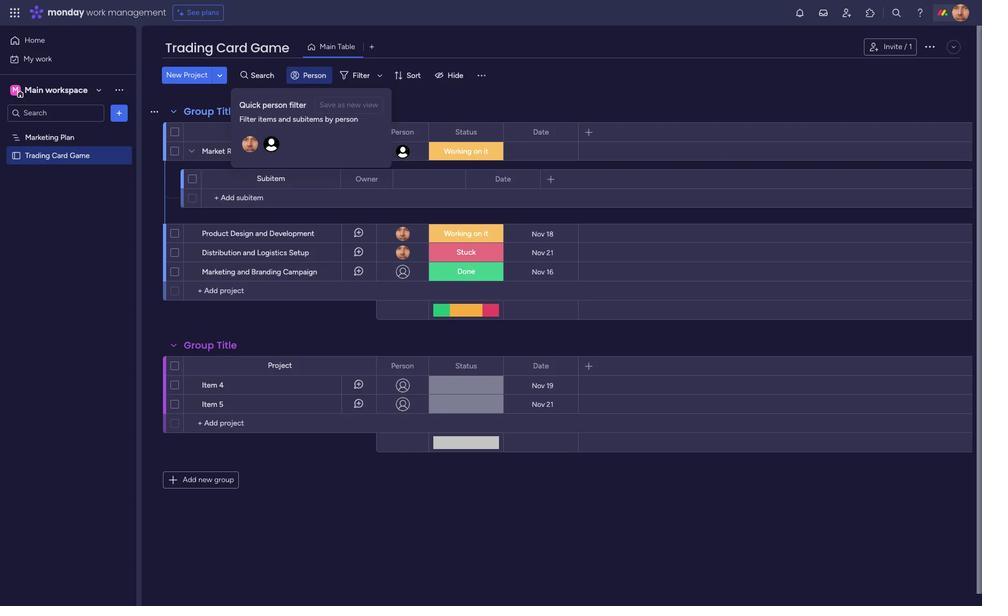 Task type: locate. For each thing, give the bounding box(es) containing it.
0 vertical spatial on
[[474, 147, 482, 156]]

project for date
[[268, 361, 292, 370]]

0 vertical spatial project
[[184, 71, 208, 80]]

item left 4
[[202, 381, 217, 390]]

0 vertical spatial trading card game
[[165, 39, 289, 57]]

game down plan
[[70, 151, 90, 160]]

my work button
[[6, 51, 115, 68]]

date
[[533, 127, 549, 137], [495, 175, 511, 184], [533, 362, 549, 371]]

1 horizontal spatial person
[[335, 115, 358, 124]]

game up search field
[[251, 39, 289, 57]]

nov 21 down nov 19
[[532, 401, 554, 409]]

m
[[12, 85, 19, 94]]

0 vertical spatial nov 21
[[532, 249, 554, 257]]

1 + add project text field from the top
[[189, 285, 372, 298]]

main
[[320, 42, 336, 51], [25, 85, 43, 95]]

1 vertical spatial title
[[217, 339, 237, 352]]

list box
[[0, 126, 136, 309]]

quick
[[239, 100, 261, 110]]

item 5
[[202, 400, 223, 409]]

filter left arrow down icon on the top left
[[353, 71, 370, 80]]

item
[[202, 381, 217, 390], [202, 400, 217, 409]]

0 horizontal spatial card
[[52, 151, 68, 160]]

person
[[303, 71, 326, 80], [391, 127, 414, 137], [391, 362, 414, 371]]

and left target
[[260, 147, 272, 156]]

2 item from the top
[[202, 400, 217, 409]]

1 on from the top
[[474, 147, 482, 156]]

filter down quick at the left top
[[239, 115, 256, 124]]

date field for status
[[531, 126, 552, 138]]

nov left 16
[[532, 268, 545, 276]]

+ Add project text field
[[189, 285, 372, 298], [189, 417, 372, 430]]

1 horizontal spatial card
[[216, 39, 248, 57]]

2 group from the top
[[184, 339, 214, 352]]

group title field for person
[[181, 339, 240, 353]]

2 status field from the top
[[453, 361, 480, 372]]

Search field
[[248, 68, 280, 83]]

nov 21
[[532, 249, 554, 257], [532, 401, 554, 409]]

Status field
[[453, 126, 480, 138], [453, 361, 480, 372]]

1 vertical spatial group title
[[184, 339, 237, 352]]

nov left 18
[[532, 230, 545, 238]]

5 nov from the top
[[532, 401, 545, 409]]

nov for product design and development
[[532, 230, 545, 238]]

invite
[[884, 42, 903, 51]]

0 vertical spatial marketing
[[25, 133, 59, 142]]

arrow down image
[[374, 69, 386, 82]]

0 vertical spatial game
[[251, 39, 289, 57]]

0 vertical spatial filter
[[353, 71, 370, 80]]

status for person
[[456, 127, 477, 137]]

trading card game down marketing plan
[[25, 151, 90, 160]]

work for monday
[[86, 6, 106, 19]]

items
[[258, 115, 277, 124]]

main for main table
[[320, 42, 336, 51]]

work right my
[[36, 54, 52, 63]]

group title up item 4 at left bottom
[[184, 339, 237, 352]]

1 vertical spatial person
[[391, 127, 414, 137]]

product
[[202, 229, 229, 238]]

group
[[184, 105, 214, 118], [184, 339, 214, 352]]

2 21 from the top
[[547, 401, 554, 409]]

group down new project button
[[184, 105, 214, 118]]

search everything image
[[892, 7, 902, 18]]

item 4
[[202, 381, 224, 390]]

21 down the 19
[[547, 401, 554, 409]]

card inside field
[[216, 39, 248, 57]]

person button
[[286, 67, 333, 84]]

workspace image
[[10, 84, 21, 96]]

and for items
[[279, 115, 291, 124]]

and down distribution and logistics setup
[[237, 268, 250, 277]]

0 horizontal spatial person
[[262, 100, 287, 110]]

title
[[217, 105, 237, 118], [217, 339, 237, 352]]

public board image
[[11, 150, 21, 161]]

21
[[547, 249, 554, 257], [547, 401, 554, 409]]

1 horizontal spatial game
[[251, 39, 289, 57]]

1 horizontal spatial trading card game
[[165, 39, 289, 57]]

0 vertical spatial person field
[[389, 126, 417, 138]]

logistics
[[257, 249, 287, 258]]

project inside button
[[184, 71, 208, 80]]

and right the items
[[279, 115, 291, 124]]

0 horizontal spatial main
[[25, 85, 43, 95]]

0 vertical spatial + add project text field
[[189, 285, 372, 298]]

card down plan
[[52, 151, 68, 160]]

2 title from the top
[[217, 339, 237, 352]]

date field for owner
[[493, 173, 514, 185]]

expand board header image
[[950, 43, 958, 51]]

card
[[216, 39, 248, 57], [52, 151, 68, 160]]

filter
[[353, 71, 370, 80], [239, 115, 256, 124]]

0 horizontal spatial marketing
[[25, 133, 59, 142]]

1 nov 21 from the top
[[532, 249, 554, 257]]

nov 21 down the nov 18
[[532, 249, 554, 257]]

1 vertical spatial card
[[52, 151, 68, 160]]

1 status from the top
[[456, 127, 477, 137]]

nov 18
[[532, 230, 554, 238]]

1 vertical spatial working
[[444, 229, 472, 238]]

james peterson image
[[953, 4, 970, 21]]

marketing left plan
[[25, 133, 59, 142]]

1 vertical spatial nov 21
[[532, 401, 554, 409]]

work right monday
[[86, 6, 106, 19]]

1 title from the top
[[217, 105, 237, 118]]

stuck
[[457, 248, 476, 257]]

0 horizontal spatial trading card game
[[25, 151, 90, 160]]

2 nov from the top
[[532, 249, 545, 257]]

option
[[0, 128, 136, 130]]

0 vertical spatial person
[[262, 100, 287, 110]]

0 vertical spatial date
[[533, 127, 549, 137]]

on
[[474, 147, 482, 156], [474, 229, 482, 238]]

0 vertical spatial trading
[[165, 39, 213, 57]]

project
[[184, 71, 208, 80], [268, 127, 292, 136], [268, 361, 292, 370]]

trading right public board icon
[[25, 151, 50, 160]]

1 vertical spatial work
[[36, 54, 52, 63]]

filter items and subitems by person
[[239, 115, 358, 124]]

filter inside popup button
[[353, 71, 370, 80]]

monday work management
[[48, 6, 166, 19]]

18
[[547, 230, 554, 238]]

/
[[905, 42, 908, 51]]

trading card game up angle down icon
[[165, 39, 289, 57]]

notifications image
[[795, 7, 806, 18]]

1 vertical spatial main
[[25, 85, 43, 95]]

add new group button
[[163, 472, 239, 489]]

title up 4
[[217, 339, 237, 352]]

0 vertical spatial working
[[444, 147, 472, 156]]

1 horizontal spatial main
[[320, 42, 336, 51]]

owner
[[356, 175, 378, 184]]

main inside main table button
[[320, 42, 336, 51]]

nov
[[532, 230, 545, 238], [532, 249, 545, 257], [532, 268, 545, 276], [532, 382, 545, 390], [532, 401, 545, 409]]

1 vertical spatial date field
[[493, 173, 514, 185]]

1 horizontal spatial trading
[[165, 39, 213, 57]]

options image
[[924, 40, 937, 53], [114, 108, 125, 118]]

home button
[[6, 32, 115, 49]]

2 working from the top
[[444, 229, 472, 238]]

game
[[251, 39, 289, 57], [70, 151, 90, 160]]

nov 16
[[532, 268, 554, 276]]

group title
[[184, 105, 237, 118], [184, 339, 237, 352]]

2 + add project text field from the top
[[189, 417, 372, 430]]

home
[[25, 36, 45, 45]]

Search in workspace field
[[22, 107, 89, 119]]

item for item 5
[[202, 400, 217, 409]]

group title for date
[[184, 339, 237, 352]]

0 vertical spatial working on it
[[444, 147, 489, 156]]

Owner field
[[353, 173, 381, 185]]

group for person
[[184, 105, 214, 118]]

marketing
[[25, 133, 59, 142], [202, 268, 235, 277]]

2 vertical spatial project
[[268, 361, 292, 370]]

working
[[444, 147, 472, 156], [444, 229, 472, 238]]

analysis
[[331, 147, 358, 156]]

1 horizontal spatial filter
[[353, 71, 370, 80]]

1 group from the top
[[184, 105, 214, 118]]

filter for filter items and subitems by person
[[239, 115, 256, 124]]

main inside workspace selection element
[[25, 85, 43, 95]]

1 vertical spatial working on it
[[444, 229, 489, 238]]

main left table on the left top of the page
[[320, 42, 336, 51]]

2 working on it from the top
[[444, 229, 489, 238]]

audience
[[297, 147, 329, 156]]

0 vertical spatial group
[[184, 105, 214, 118]]

0 vertical spatial date field
[[531, 126, 552, 138]]

1 vertical spatial marketing
[[202, 268, 235, 277]]

1 horizontal spatial marketing
[[202, 268, 235, 277]]

0 vertical spatial it
[[484, 147, 489, 156]]

1 nov from the top
[[532, 230, 545, 238]]

1 vertical spatial group title field
[[181, 339, 240, 353]]

0 vertical spatial person
[[303, 71, 326, 80]]

1 item from the top
[[202, 381, 217, 390]]

1 vertical spatial date
[[495, 175, 511, 184]]

title left quick at the left top
[[217, 105, 237, 118]]

person right by
[[335, 115, 358, 124]]

target
[[274, 147, 295, 156]]

trading
[[165, 39, 213, 57], [25, 151, 50, 160]]

group
[[214, 476, 234, 485]]

campaign
[[283, 268, 317, 277]]

my
[[24, 54, 34, 63]]

1 status field from the top
[[453, 126, 480, 138]]

filter for filter
[[353, 71, 370, 80]]

it
[[484, 147, 489, 156], [484, 229, 489, 238]]

main right workspace image
[[25, 85, 43, 95]]

add view image
[[370, 43, 374, 51]]

1 horizontal spatial work
[[86, 6, 106, 19]]

Group Title field
[[181, 105, 240, 119], [181, 339, 240, 353]]

0 vertical spatial card
[[216, 39, 248, 57]]

group title field down angle down icon
[[181, 105, 240, 119]]

1 vertical spatial status field
[[453, 361, 480, 372]]

filter
[[289, 100, 306, 110]]

plans
[[202, 8, 219, 17]]

1 vertical spatial item
[[202, 400, 217, 409]]

19
[[547, 382, 554, 390]]

1 vertical spatial status
[[456, 362, 477, 371]]

marketing down the distribution
[[202, 268, 235, 277]]

group up item 4 at left bottom
[[184, 339, 214, 352]]

item left '5'
[[202, 400, 217, 409]]

person
[[262, 100, 287, 110], [335, 115, 358, 124]]

workspace
[[45, 85, 88, 95]]

0 vertical spatial title
[[217, 105, 237, 118]]

Person field
[[389, 126, 417, 138], [389, 361, 417, 372]]

0 vertical spatial group title
[[184, 105, 237, 118]]

product design and development
[[202, 229, 314, 238]]

group title field up item 4 at left bottom
[[181, 339, 240, 353]]

0 vertical spatial 21
[[547, 249, 554, 257]]

0 vertical spatial main
[[320, 42, 336, 51]]

1 vertical spatial person
[[335, 115, 358, 124]]

21 down 18
[[547, 249, 554, 257]]

1 vertical spatial project
[[268, 127, 292, 136]]

work inside "button"
[[36, 54, 52, 63]]

working on it
[[444, 147, 489, 156], [444, 229, 489, 238]]

1 vertical spatial filter
[[239, 115, 256, 124]]

card up angle down icon
[[216, 39, 248, 57]]

0 vertical spatial work
[[86, 6, 106, 19]]

trading card game
[[165, 39, 289, 57], [25, 151, 90, 160]]

options image down workspace options icon
[[114, 108, 125, 118]]

nov left the 19
[[532, 382, 545, 390]]

2 on from the top
[[474, 229, 482, 238]]

add
[[183, 476, 197, 485]]

2 group title from the top
[[184, 339, 237, 352]]

1 vertical spatial 21
[[547, 401, 554, 409]]

0 vertical spatial status field
[[453, 126, 480, 138]]

1 vertical spatial trading card game
[[25, 151, 90, 160]]

filter button
[[336, 67, 386, 84]]

marketing for marketing plan
[[25, 133, 59, 142]]

2 group title field from the top
[[181, 339, 240, 353]]

1 vertical spatial on
[[474, 229, 482, 238]]

sort button
[[390, 67, 427, 84]]

nov down the nov 18
[[532, 249, 545, 257]]

1 vertical spatial it
[[484, 229, 489, 238]]

1 group title from the top
[[184, 105, 237, 118]]

and right design
[[255, 229, 268, 238]]

management
[[108, 6, 166, 19]]

0 vertical spatial group title field
[[181, 105, 240, 119]]

and for research
[[260, 147, 272, 156]]

1 group title field from the top
[[181, 105, 240, 119]]

0 vertical spatial status
[[456, 127, 477, 137]]

date for owner
[[495, 175, 511, 184]]

group title down angle down icon
[[184, 105, 237, 118]]

0 vertical spatial item
[[202, 381, 217, 390]]

2 it from the top
[[484, 229, 489, 238]]

3 nov from the top
[[532, 268, 545, 276]]

0 horizontal spatial game
[[70, 151, 90, 160]]

trading up new project
[[165, 39, 213, 57]]

0 horizontal spatial filter
[[239, 115, 256, 124]]

0 horizontal spatial options image
[[114, 108, 125, 118]]

1 vertical spatial person field
[[389, 361, 417, 372]]

2 status from the top
[[456, 362, 477, 371]]

Date field
[[531, 126, 552, 138], [493, 173, 514, 185], [531, 361, 552, 372]]

status
[[456, 127, 477, 137], [456, 362, 477, 371]]

new project button
[[162, 67, 212, 84]]

options image right 1
[[924, 40, 937, 53]]

hide button
[[431, 67, 470, 84]]

person up the items
[[262, 100, 287, 110]]

table
[[338, 42, 355, 51]]

add new group
[[183, 476, 234, 485]]

1 vertical spatial + add project text field
[[189, 417, 372, 430]]

work
[[86, 6, 106, 19], [36, 54, 52, 63]]

and
[[279, 115, 291, 124], [260, 147, 272, 156], [255, 229, 268, 238], [243, 249, 255, 258], [237, 268, 250, 277]]

1 vertical spatial group
[[184, 339, 214, 352]]

trading card game inside field
[[165, 39, 289, 57]]

0 vertical spatial options image
[[924, 40, 937, 53]]

nov down nov 19
[[532, 401, 545, 409]]

0 horizontal spatial trading
[[25, 151, 50, 160]]

select product image
[[10, 7, 20, 18]]

16
[[547, 268, 554, 276]]

0 horizontal spatial work
[[36, 54, 52, 63]]



Task type: describe. For each thing, give the bounding box(es) containing it.
development
[[270, 229, 314, 238]]

by
[[325, 115, 333, 124]]

1 vertical spatial options image
[[114, 108, 125, 118]]

market research and target audience analysis
[[202, 147, 358, 156]]

new project
[[166, 71, 208, 80]]

branding
[[252, 268, 281, 277]]

inbox image
[[818, 7, 829, 18]]

design
[[230, 229, 254, 238]]

distribution
[[202, 249, 241, 258]]

help image
[[915, 7, 926, 18]]

workspace selection element
[[10, 84, 89, 98]]

marketing and branding campaign
[[202, 268, 317, 277]]

1 horizontal spatial options image
[[924, 40, 937, 53]]

nov 19
[[532, 382, 554, 390]]

2 vertical spatial person
[[391, 362, 414, 371]]

1 vertical spatial trading
[[25, 151, 50, 160]]

2 vertical spatial date
[[533, 362, 549, 371]]

game inside field
[[251, 39, 289, 57]]

see plans
[[187, 8, 219, 17]]

2 person field from the top
[[389, 361, 417, 372]]

1 person field from the top
[[389, 126, 417, 138]]

hide
[[448, 71, 464, 80]]

project for person
[[268, 127, 292, 136]]

marketing plan
[[25, 133, 74, 142]]

angle down image
[[217, 71, 222, 79]]

1 it from the top
[[484, 147, 489, 156]]

nov for marketing and branding campaign
[[532, 268, 545, 276]]

main workspace
[[25, 85, 88, 95]]

see
[[187, 8, 200, 17]]

status for date
[[456, 362, 477, 371]]

market
[[202, 147, 225, 156]]

1
[[909, 42, 912, 51]]

plan
[[60, 133, 74, 142]]

list box containing marketing plan
[[0, 126, 136, 309]]

v2 search image
[[240, 69, 248, 81]]

new
[[166, 71, 182, 80]]

1 21 from the top
[[547, 249, 554, 257]]

group title for person
[[184, 105, 237, 118]]

Trading Card Game field
[[162, 39, 292, 57]]

apps image
[[865, 7, 876, 18]]

main for main workspace
[[25, 85, 43, 95]]

quick person filter
[[239, 100, 306, 110]]

marketing for marketing and branding campaign
[[202, 268, 235, 277]]

new
[[198, 476, 212, 485]]

5
[[219, 400, 223, 409]]

and for design
[[255, 229, 268, 238]]

+ Add subitem text field
[[207, 192, 318, 205]]

distribution and logistics setup
[[202, 249, 309, 258]]

see plans button
[[172, 5, 224, 21]]

1 working on it from the top
[[444, 147, 489, 156]]

1 vertical spatial game
[[70, 151, 90, 160]]

person inside popup button
[[303, 71, 326, 80]]

research
[[227, 147, 258, 156]]

trading inside field
[[165, 39, 213, 57]]

done
[[458, 267, 475, 276]]

sort
[[407, 71, 421, 80]]

nov for item 5
[[532, 401, 545, 409]]

subitem
[[257, 174, 285, 183]]

my work
[[24, 54, 52, 63]]

main table
[[320, 42, 355, 51]]

workspace options image
[[114, 85, 125, 95]]

group title field for date
[[181, 105, 240, 119]]

group for date
[[184, 339, 214, 352]]

status field for date
[[453, 126, 480, 138]]

menu image
[[476, 70, 487, 81]]

2 vertical spatial date field
[[531, 361, 552, 372]]

4
[[219, 381, 224, 390]]

work for my
[[36, 54, 52, 63]]

subitems
[[293, 115, 323, 124]]

title for person
[[217, 339, 237, 352]]

main table button
[[303, 38, 363, 56]]

invite / 1 button
[[864, 38, 917, 56]]

2 nov 21 from the top
[[532, 401, 554, 409]]

invite / 1
[[884, 42, 912, 51]]

setup
[[289, 249, 309, 258]]

monday
[[48, 6, 84, 19]]

4 nov from the top
[[532, 382, 545, 390]]

status field for person
[[453, 361, 480, 372]]

date for status
[[533, 127, 549, 137]]

1 working from the top
[[444, 147, 472, 156]]

and down design
[[243, 249, 255, 258]]

title for date
[[217, 105, 237, 118]]

item for item 4
[[202, 381, 217, 390]]

invite members image
[[842, 7, 853, 18]]



Task type: vqa. For each thing, say whether or not it's contained in the screenshot.
the Duplicate
no



